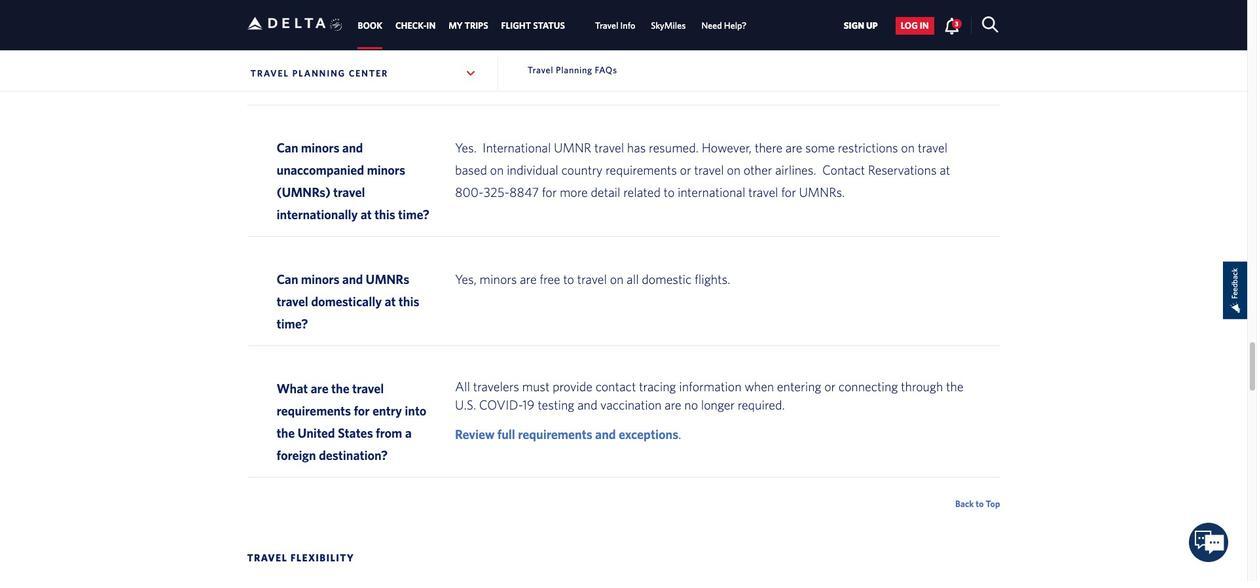 Task type: vqa. For each thing, say whether or not it's contained in the screenshot.
325-
yes



Task type: locate. For each thing, give the bounding box(es) containing it.
travel down 'other'
[[749, 185, 779, 200]]

all travelers must provide contact tracing information when entering or connecting through the u.s. covid-19 testing and vaccination are no longer required.
[[455, 379, 964, 413]]

at down umnrs
[[385, 294, 396, 309]]

and up unaccompanied
[[343, 140, 363, 155]]

contact
[[596, 379, 636, 394]]

also,
[[455, 48, 483, 63]]

travel up entry
[[352, 381, 384, 396]]

0 horizontal spatial you
[[495, 48, 515, 63]]

0 vertical spatial or
[[680, 162, 692, 177]]

or inside the "yes.  international umnr travel has resumed. however, there are some restrictions on travel based on individual country requirements or travel on other airlines.  contact reservations at 800-325-8847 for more detail related to international travel for umnrs."
[[680, 162, 692, 177]]

0 horizontal spatial international
[[564, 48, 631, 63]]

international down however, in the top right of the page
[[678, 185, 746, 200]]

travel inside can minors and umnrs travel
[[277, 294, 309, 309]]

u.s.
[[455, 398, 476, 413]]

2 vertical spatial to
[[976, 499, 984, 510]]

and inside can minors and umnrs travel
[[343, 272, 363, 287]]

what are the travel requirements for entry into the united states from a foreign destination?
[[277, 381, 427, 463]]

travel inside the minors (umnrs) travel internationally at this time?
[[334, 185, 365, 200]]

this up umnrs
[[375, 207, 396, 222]]

you right "if"
[[495, 48, 515, 63]]

center
[[349, 68, 388, 79]]

through right connecting
[[901, 379, 944, 394]]

connecting
[[839, 379, 898, 394]]

delta air lines image
[[247, 3, 326, 44]]

3 link
[[944, 17, 962, 34]]

to right free
[[564, 272, 575, 287]]

travel inside which makes managing travel requirements faster and easier by guiding you through the process.
[[549, 66, 579, 81]]

log in
[[901, 21, 929, 31]]

are inside all travelers must provide contact tracing information when entering or connecting through the u.s. covid-19 testing and vaccination are no longer required.
[[665, 398, 682, 413]]

yes.  international umnr travel has resumed. however, there are some restrictions on travel based on individual country requirements or travel on other airlines.  contact reservations at 800-325-8847 for more detail related to international travel for umnrs.
[[455, 140, 951, 200]]

through inside all travelers must provide contact tracing information when entering or connecting through the u.s. covid-19 testing and vaccination are no longer required.
[[901, 379, 944, 394]]

or
[[680, 162, 692, 177], [825, 379, 836, 394]]

requirements down 'testing'
[[518, 427, 593, 442]]

when
[[745, 379, 775, 394]]

requirements inside which makes managing travel requirements faster and easier by guiding you through the process.
[[582, 66, 654, 81]]

sm
[[901, 46, 915, 57]]

and inside all travelers must provide contact tracing information when entering or connecting through the u.s. covid-19 testing and vaccination are no longer required.
[[578, 398, 598, 413]]

for up states
[[354, 403, 370, 419]]

from
[[376, 426, 403, 441]]

travel down an
[[549, 66, 579, 81]]

1 vertical spatial international
[[678, 185, 746, 200]]

you down delta
[[807, 66, 826, 81]]

testing
[[538, 398, 575, 413]]

planning inside dropdown button
[[293, 68, 346, 79]]

0 vertical spatial you
[[495, 48, 515, 63]]

2 vertical spatial at
[[385, 294, 396, 309]]

status
[[533, 21, 565, 31]]

at inside domestically at this time?
[[385, 294, 396, 309]]

faqs
[[595, 65, 618, 75]]

or right entering
[[825, 379, 836, 394]]

0 horizontal spatial time?
[[277, 316, 308, 331]]

(umnrs)
[[277, 185, 331, 200]]

are inside the "yes.  international umnr travel has resumed. however, there are some restrictions on travel based on individual country requirements or travel on other airlines.  contact reservations at 800-325-8847 for more detail related to international travel for umnrs."
[[786, 140, 803, 155]]

all
[[455, 379, 470, 394]]

0 vertical spatial this
[[375, 207, 396, 222]]

log
[[901, 21, 918, 31]]

1 horizontal spatial international
[[678, 185, 746, 200]]

this inside domestically at this time?
[[399, 294, 420, 309]]

1 vertical spatial time?
[[277, 316, 308, 331]]

0 vertical spatial time?
[[398, 207, 430, 222]]

requirements inside the "yes.  international umnr travel has resumed. however, there are some restrictions on travel based on individual country requirements or travel on other airlines.  contact reservations at 800-325-8847 for more detail related to international travel for umnrs."
[[606, 162, 677, 177]]

longer
[[701, 398, 735, 413]]

may
[[716, 48, 739, 63]]

minors inside the minors (umnrs) travel internationally at this time?
[[367, 162, 406, 177]]

travel inside dropdown button
[[251, 68, 289, 79]]

for inside what are the travel requirements for entry into the united states from a foreign destination?
[[354, 403, 370, 419]]

the inside which makes managing travel requirements faster and easier by guiding you through the process.
[[875, 66, 892, 81]]

to left the top
[[976, 499, 984, 510]]

tab list
[[351, 0, 755, 49]]

1 horizontal spatial to
[[664, 185, 675, 200]]

1 horizontal spatial this
[[399, 294, 420, 309]]

.
[[679, 427, 682, 442]]

to right related
[[664, 185, 675, 200]]

can for can minors and umnrs travel
[[277, 272, 298, 287]]

need help? link
[[702, 14, 747, 38]]

0 horizontal spatial at
[[361, 207, 372, 222]]

travel left info
[[595, 21, 619, 31]]

all
[[627, 272, 639, 287]]

related
[[624, 185, 661, 200]]

1 horizontal spatial through
[[901, 379, 944, 394]]

for left more in the top left of the page
[[542, 185, 557, 200]]

if
[[486, 48, 492, 63]]

1 vertical spatial through
[[901, 379, 944, 394]]

time?
[[398, 207, 430, 222], [277, 316, 308, 331]]

travel left domestically
[[277, 294, 309, 309]]

minors for yes, minors are free to travel on all domestic flights.
[[480, 272, 517, 287]]

1 horizontal spatial time?
[[398, 207, 430, 222]]

can minors and unaccompanied
[[277, 140, 367, 177]]

planning
[[556, 65, 593, 75], [293, 68, 346, 79]]

1 horizontal spatial or
[[825, 379, 836, 394]]

2 can from the top
[[277, 272, 298, 287]]

detail
[[591, 185, 621, 200]]

requirements up united
[[277, 403, 351, 419]]

restrictions
[[838, 140, 899, 155]]

1 vertical spatial or
[[825, 379, 836, 394]]

check-
[[396, 21, 427, 31]]

0 horizontal spatial this
[[375, 207, 396, 222]]

travel down unaccompanied
[[334, 185, 365, 200]]

travel info link
[[595, 14, 636, 38]]

this down umnrs
[[399, 294, 420, 309]]

can
[[277, 140, 298, 155], [277, 272, 298, 287]]

0 horizontal spatial through
[[829, 66, 871, 81]]

0 horizontal spatial or
[[680, 162, 692, 177]]

travel
[[549, 66, 579, 81], [595, 140, 624, 155], [918, 140, 948, 155], [695, 162, 724, 177], [334, 185, 365, 200], [749, 185, 779, 200], [578, 272, 607, 287], [277, 294, 309, 309], [352, 381, 384, 396]]

minors (umnrs) travel internationally at this time?
[[277, 162, 430, 222]]

1 vertical spatial you
[[807, 66, 826, 81]]

makes
[[455, 66, 490, 81]]

flyready
[[850, 48, 901, 63]]

for left umnrs.
[[782, 185, 796, 200]]

minors
[[301, 140, 340, 155], [367, 162, 406, 177], [301, 272, 340, 287], [480, 272, 517, 287]]

and inside which makes managing travel requirements faster and easier by guiding you through the process.
[[690, 66, 710, 81]]

0 horizontal spatial to
[[564, 272, 575, 287]]

which makes managing travel requirements faster and easier by guiding you through the process.
[[455, 48, 950, 81]]

in
[[920, 21, 929, 31]]

1 vertical spatial this
[[399, 294, 420, 309]]

or down "resumed." on the top of page
[[680, 162, 692, 177]]

and down provide
[[578, 398, 598, 413]]

800-
[[455, 185, 484, 200]]

0 vertical spatial can
[[277, 140, 298, 155]]

book
[[518, 48, 544, 63]]

to
[[664, 185, 675, 200], [564, 272, 575, 287], [976, 499, 984, 510]]

guiding
[[764, 66, 804, 81]]

tab list containing book
[[351, 0, 755, 49]]

based
[[455, 162, 487, 177]]

at right internationally
[[361, 207, 372, 222]]

and down trip
[[690, 66, 710, 81]]

requirements
[[582, 66, 654, 81], [606, 162, 677, 177], [277, 403, 351, 419], [518, 427, 593, 442]]

and down vaccination
[[596, 427, 616, 442]]

through inside which makes managing travel requirements faster and easier by guiding you through the process.
[[829, 66, 871, 81]]

1 horizontal spatial you
[[807, 66, 826, 81]]

0 vertical spatial international
[[564, 48, 631, 63]]

travel inside what are the travel requirements for entry into the united states from a foreign destination?
[[352, 381, 384, 396]]

skymiles link
[[651, 14, 686, 38]]

travel down book
[[528, 65, 554, 75]]

through
[[829, 66, 871, 81], [901, 379, 944, 394]]

travel down delta air lines image on the left of page
[[251, 68, 289, 79]]

planning down an
[[556, 65, 593, 75]]

1 can from the top
[[277, 140, 298, 155]]

can inside the "can minors and unaccompanied"
[[277, 140, 298, 155]]

at right reservations
[[940, 162, 951, 177]]

can for can minors and unaccompanied
[[277, 140, 298, 155]]

travel left 'flexibility'
[[247, 553, 288, 564]]

are
[[786, 140, 803, 155], [520, 272, 537, 287], [311, 381, 329, 396], [665, 398, 682, 413]]

through for connecting
[[901, 379, 944, 394]]

there
[[755, 140, 783, 155]]

planning for faqs
[[556, 65, 593, 75]]

international up faqs
[[564, 48, 631, 63]]

back to top
[[956, 499, 1001, 510]]

0 vertical spatial through
[[829, 66, 871, 81]]

at
[[940, 162, 951, 177], [361, 207, 372, 222], [385, 294, 396, 309]]

3
[[956, 20, 959, 27]]

minors inside the "can minors and unaccompanied"
[[301, 140, 340, 155]]

1 vertical spatial can
[[277, 272, 298, 287]]

1 horizontal spatial at
[[385, 294, 396, 309]]

0 vertical spatial at
[[940, 162, 951, 177]]

other
[[744, 162, 773, 177]]

on up 325-
[[490, 162, 504, 177]]

umnrs.
[[799, 185, 845, 200]]

2 horizontal spatial at
[[940, 162, 951, 177]]

which
[[918, 48, 950, 63]]

country
[[562, 162, 603, 177]]

requirements up related
[[606, 162, 677, 177]]

1 horizontal spatial planning
[[556, 65, 593, 75]]

back to top link
[[956, 499, 1001, 510]]

on down however, in the top right of the page
[[727, 162, 741, 177]]

review full requirements and exceptions link
[[455, 427, 679, 442]]

planning for center
[[293, 68, 346, 79]]

1 vertical spatial to
[[564, 272, 575, 287]]

travel for travel flexibility
[[247, 553, 288, 564]]

1 vertical spatial at
[[361, 207, 372, 222]]

requirements inside what are the travel requirements for entry into the united states from a foreign destination?
[[277, 403, 351, 419]]

free
[[540, 272, 561, 287]]

book link
[[358, 14, 383, 38]]

and up domestically
[[343, 272, 363, 287]]

are right the 'there'
[[786, 140, 803, 155]]

through down delta
[[829, 66, 871, 81]]

vaccination
[[601, 398, 662, 413]]

also, if you book an international flight, your trip may be eligible for delta flyready sm
[[455, 46, 915, 63]]

for left delta
[[799, 48, 814, 63]]

can minors and umnrs travel
[[277, 272, 410, 309]]

up
[[867, 21, 878, 31]]

minors for can minors and unaccompanied
[[301, 140, 340, 155]]

can inside can minors and umnrs travel
[[277, 272, 298, 287]]

requirements down flight,
[[582, 66, 654, 81]]

international inside the "yes.  international umnr travel has resumed. however, there are some restrictions on travel based on individual country requirements or travel on other airlines.  contact reservations at 800-325-8847 for more detail related to international travel for umnrs."
[[678, 185, 746, 200]]

planning left center
[[293, 68, 346, 79]]

flight status link
[[502, 14, 565, 38]]

travel for travel planning faqs
[[528, 65, 554, 75]]

0 vertical spatial to
[[664, 185, 675, 200]]

more
[[560, 185, 588, 200]]

are right what
[[311, 381, 329, 396]]

are left no
[[665, 398, 682, 413]]

need
[[702, 21, 722, 31]]

are left free
[[520, 272, 537, 287]]

process.
[[895, 66, 939, 81]]

minors inside can minors and umnrs travel
[[301, 272, 340, 287]]

on left all
[[610, 272, 624, 287]]

sign
[[844, 21, 865, 31]]

0 horizontal spatial planning
[[293, 68, 346, 79]]

destination?
[[319, 448, 388, 463]]



Task type: describe. For each thing, give the bounding box(es) containing it.
trip
[[695, 48, 713, 63]]

you inside also, if you book an international flight, your trip may be eligible for delta flyready sm
[[495, 48, 515, 63]]

managing
[[493, 66, 546, 81]]

no
[[685, 398, 698, 413]]

travel for travel planning center
[[251, 68, 289, 79]]

back
[[956, 499, 974, 510]]

and inside the "can minors and unaccompanied"
[[343, 140, 363, 155]]

need help?
[[702, 21, 747, 31]]

325-
[[484, 185, 510, 200]]

easier
[[713, 66, 745, 81]]

your
[[668, 48, 692, 63]]

contact
[[823, 162, 866, 177]]

information
[[679, 379, 742, 394]]

travel planning faqs
[[528, 65, 618, 75]]

2 horizontal spatial to
[[976, 499, 984, 510]]

internationally
[[277, 207, 358, 222]]

review
[[455, 427, 495, 442]]

check-in
[[396, 21, 436, 31]]

be eligible
[[742, 48, 796, 63]]

sign up link
[[839, 17, 884, 35]]

travel left has
[[595, 140, 624, 155]]

travel for travel info
[[595, 21, 619, 31]]

states
[[338, 426, 373, 441]]

my trips link
[[449, 14, 488, 38]]

what
[[277, 381, 308, 396]]

skyteam image
[[330, 4, 343, 45]]

travel left all
[[578, 272, 607, 287]]

time? inside domestically at this time?
[[277, 316, 308, 331]]

you inside which makes managing travel requirements faster and easier by guiding you through the process.
[[807, 66, 826, 81]]

this inside the minors (umnrs) travel internationally at this time?
[[375, 207, 396, 222]]

has
[[627, 140, 646, 155]]

skymiles
[[651, 21, 686, 31]]

domestic
[[642, 272, 692, 287]]

exceptions
[[619, 427, 679, 442]]

umnrs
[[366, 272, 410, 287]]

covid-
[[479, 398, 523, 413]]

top
[[986, 499, 1001, 510]]

unaccompanied
[[277, 162, 364, 177]]

travel up reservations
[[918, 140, 948, 155]]

the inside all travelers must provide contact tracing information when entering or connecting through the u.s. covid-19 testing and vaccination are no longer required.
[[947, 379, 964, 394]]

yes,
[[455, 272, 477, 287]]

help?
[[724, 21, 747, 31]]

at inside the "yes.  international umnr travel has resumed. however, there are some restrictions on travel based on individual country requirements or travel on other airlines.  contact reservations at 800-325-8847 for more detail related to international travel for umnrs."
[[940, 162, 951, 177]]

entry
[[373, 403, 402, 419]]

time? inside the minors (umnrs) travel internationally at this time?
[[398, 207, 430, 222]]

flight
[[502, 21, 531, 31]]

travel down however, in the top right of the page
[[695, 162, 724, 177]]

flight,
[[634, 48, 665, 63]]

travelers
[[473, 379, 519, 394]]

check-in link
[[396, 14, 436, 38]]

19
[[523, 398, 535, 413]]

full
[[498, 427, 516, 442]]

to inside the "yes.  international umnr travel has resumed. however, there are some restrictions on travel based on individual country requirements or travel on other airlines.  contact reservations at 800-325-8847 for more detail related to international travel for umnrs."
[[664, 185, 675, 200]]

or inside all travelers must provide contact tracing information when entering or connecting through the u.s. covid-19 testing and vaccination are no longer required.
[[825, 379, 836, 394]]

sign up
[[844, 21, 878, 31]]

book
[[358, 21, 383, 31]]

international inside also, if you book an international flight, your trip may be eligible for delta flyready sm
[[564, 48, 631, 63]]

a
[[405, 426, 412, 441]]

an
[[547, 48, 561, 63]]

however,
[[702, 140, 752, 155]]

info
[[621, 21, 636, 31]]

flexibility
[[291, 553, 355, 564]]

travel flexibility
[[247, 553, 355, 564]]

minors for can minors and umnrs travel
[[301, 272, 340, 287]]

individual
[[507, 162, 559, 177]]

reservations
[[869, 162, 937, 177]]

through for you
[[829, 66, 871, 81]]

some
[[806, 140, 835, 155]]

international
[[483, 140, 551, 155]]

on up reservations
[[902, 140, 915, 155]]

faster
[[657, 66, 687, 81]]

yes, minors are free to travel on all domestic flights.
[[455, 272, 731, 287]]

provide
[[553, 379, 593, 394]]

my trips
[[449, 21, 488, 31]]

travel planning center
[[251, 68, 388, 79]]

message us image
[[1190, 524, 1229, 563]]

united
[[298, 426, 335, 441]]

domestically at this time?
[[277, 294, 420, 331]]

log in button
[[896, 17, 935, 35]]

at inside the minors (umnrs) travel internationally at this time?
[[361, 207, 372, 222]]

trips
[[465, 21, 488, 31]]

umnr
[[554, 140, 592, 155]]

for inside also, if you book an international flight, your trip may be eligible for delta flyready sm
[[799, 48, 814, 63]]

foreign
[[277, 448, 316, 463]]

by
[[748, 66, 761, 81]]

tracing
[[639, 379, 676, 394]]

flights.
[[695, 272, 731, 287]]

in
[[427, 21, 436, 31]]

must
[[522, 379, 550, 394]]

are inside what are the travel requirements for entry into the united states from a foreign destination?
[[311, 381, 329, 396]]

resumed.
[[649, 140, 699, 155]]



